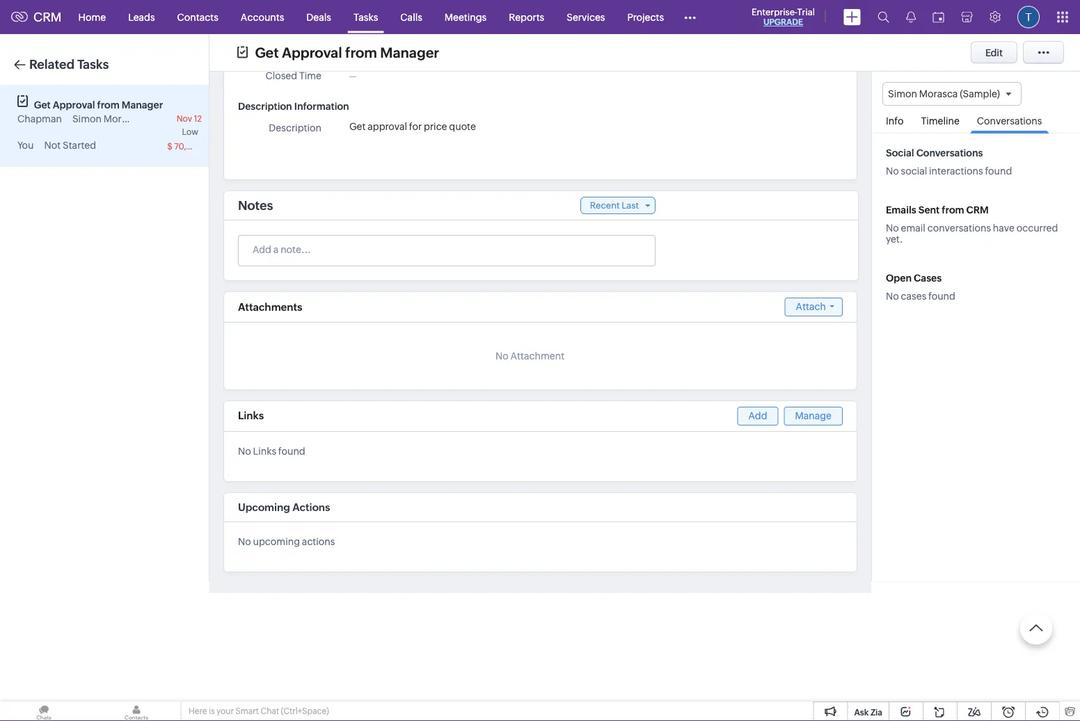 Task type: locate. For each thing, give the bounding box(es) containing it.
description
[[238, 101, 292, 112], [269, 122, 322, 134]]

ask
[[855, 708, 869, 718]]

1 horizontal spatial simon morasca (sample)
[[888, 88, 1000, 100]]

0 horizontal spatial approval
[[53, 99, 95, 110]]

found
[[985, 166, 1012, 177], [929, 291, 956, 302], [278, 446, 305, 457]]

morasca inside field
[[920, 88, 958, 100]]

crm link
[[11, 10, 62, 24]]

0 vertical spatial crm
[[33, 10, 62, 24]]

1 horizontal spatial approval
[[282, 45, 342, 61]]

approval for get approval from manager nov 12
[[53, 99, 95, 110]]

morasca left the nov
[[104, 113, 142, 125]]

smart
[[236, 707, 259, 717]]

get
[[255, 45, 279, 61], [34, 99, 51, 110], [349, 121, 366, 132]]

attach
[[796, 301, 826, 312]]

1 horizontal spatial manager
[[380, 45, 439, 61]]

0 horizontal spatial manager
[[122, 99, 163, 110]]

(sample) up the conversations link
[[960, 88, 1000, 100]]

email
[[901, 223, 926, 234]]

time
[[299, 70, 322, 81]]

description down description information
[[269, 122, 322, 134]]

approval inside get approval from manager nov 12
[[53, 99, 95, 110]]

for
[[409, 121, 422, 132]]

simon morasca (sample)
[[888, 88, 1000, 100], [72, 113, 184, 125]]

approval
[[282, 45, 342, 61], [53, 99, 95, 110]]

conversations
[[928, 223, 991, 234]]

0 horizontal spatial simon morasca (sample)
[[72, 113, 184, 125]]

links up upcoming
[[253, 446, 276, 457]]

Other Modules field
[[675, 6, 705, 28]]

0 vertical spatial simon morasca (sample)
[[888, 88, 1000, 100]]

0 vertical spatial approval
[[282, 45, 342, 61]]

attach link
[[785, 298, 843, 317]]

manage link
[[784, 407, 843, 426]]

signals element
[[898, 0, 925, 34]]

simon up started
[[72, 113, 102, 125]]

crm left home link
[[33, 10, 62, 24]]

2 vertical spatial found
[[278, 446, 305, 457]]

no down open
[[886, 291, 899, 302]]

is
[[209, 707, 215, 717]]

get approval for price quote
[[349, 121, 476, 132]]

approval up the chapman
[[53, 99, 95, 110]]

calendar image
[[933, 11, 945, 23]]

no inside social conversations no social interactions found
[[886, 166, 899, 177]]

1 horizontal spatial (sample)
[[960, 88, 1000, 100]]

0 vertical spatial morasca
[[920, 88, 958, 100]]

1 vertical spatial description
[[269, 122, 322, 134]]

cases
[[901, 291, 927, 302]]

no inside emails sent from crm no email conversations have occurred yet.
[[886, 223, 899, 234]]

12
[[194, 114, 202, 124]]

approval for get approval from manager
[[282, 45, 342, 61]]

tasks up get approval from manager
[[354, 11, 378, 23]]

2 vertical spatial get
[[349, 121, 366, 132]]

have
[[993, 223, 1015, 234]]

manager for get approval from manager
[[380, 45, 439, 61]]

emails
[[886, 205, 917, 216]]

simon morasca (sample) up $
[[72, 113, 184, 125]]

open
[[886, 273, 912, 284]]

1 vertical spatial (sample)
[[144, 113, 184, 125]]

you
[[17, 140, 34, 151]]

last
[[622, 200, 639, 211]]

conversations down simon morasca (sample) field
[[977, 116, 1042, 127]]

(sample)
[[960, 88, 1000, 100], [144, 113, 184, 125]]

description down closed
[[238, 101, 292, 112]]

links up no links found
[[238, 410, 264, 422]]

0 vertical spatial (sample)
[[960, 88, 1000, 100]]

quote
[[449, 121, 476, 132]]

edit button
[[971, 41, 1018, 64]]

1 vertical spatial approval
[[53, 99, 95, 110]]

morasca
[[920, 88, 958, 100], [104, 113, 142, 125]]

0 horizontal spatial get
[[34, 99, 51, 110]]

from down tasks link
[[345, 45, 377, 61]]

0 vertical spatial description
[[238, 101, 292, 112]]

get for get approval from manager
[[255, 45, 279, 61]]

no upcoming actions
[[238, 537, 335, 548]]

found up upcoming actions
[[278, 446, 305, 457]]

from for emails sent from crm no email conversations have occurred yet.
[[942, 205, 965, 216]]

edit
[[986, 47, 1003, 58]]

deals link
[[295, 0, 342, 34]]

0 vertical spatial get
[[255, 45, 279, 61]]

0 vertical spatial simon
[[888, 88, 918, 100]]

accounts link
[[230, 0, 295, 34]]

1 horizontal spatial morasca
[[920, 88, 958, 100]]

conversations up the interactions
[[917, 148, 983, 159]]

projects
[[628, 11, 664, 23]]

get left approval
[[349, 121, 366, 132]]

0 vertical spatial tasks
[[354, 11, 378, 23]]

1 vertical spatial found
[[929, 291, 956, 302]]

reports
[[509, 11, 545, 23]]

enterprise-trial upgrade
[[752, 7, 815, 27]]

add
[[749, 411, 768, 422]]

started
[[63, 140, 96, 151]]

0 horizontal spatial tasks
[[77, 57, 109, 72]]

0 horizontal spatial (sample)
[[144, 113, 184, 125]]

leads
[[128, 11, 155, 23]]

emails sent from crm no email conversations have occurred yet.
[[886, 205, 1058, 245]]

0 vertical spatial from
[[345, 45, 377, 61]]

2 horizontal spatial get
[[349, 121, 366, 132]]

no left upcoming
[[238, 537, 251, 548]]

from down related tasks
[[97, 99, 120, 110]]

morasca up timeline link
[[920, 88, 958, 100]]

1 horizontal spatial simon
[[888, 88, 918, 100]]

conversations
[[977, 116, 1042, 127], [917, 148, 983, 159]]

timeline link
[[914, 106, 967, 133]]

found right the interactions
[[985, 166, 1012, 177]]

tasks right related at the left of page
[[77, 57, 109, 72]]

approval up time
[[282, 45, 342, 61]]

0 horizontal spatial found
[[278, 446, 305, 457]]

simon up info link
[[888, 88, 918, 100]]

1 horizontal spatial crm
[[967, 205, 989, 216]]

zia
[[871, 708, 883, 718]]

social
[[886, 148, 914, 159]]

no down emails
[[886, 223, 899, 234]]

1 horizontal spatial found
[[929, 291, 956, 302]]

simon inside field
[[888, 88, 918, 100]]

1 vertical spatial simon morasca (sample)
[[72, 113, 184, 125]]

no left attachment
[[496, 351, 509, 362]]

recent last
[[590, 200, 639, 211]]

0 vertical spatial found
[[985, 166, 1012, 177]]

attachments
[[238, 301, 302, 313]]

2 horizontal spatial from
[[942, 205, 965, 216]]

manager for get approval from manager nov 12
[[122, 99, 163, 110]]

no attachment
[[496, 351, 565, 362]]

(sample) up $
[[144, 113, 184, 125]]

price
[[424, 121, 447, 132]]

manager inside get approval from manager nov 12
[[122, 99, 163, 110]]

simon morasca (sample) inside field
[[888, 88, 1000, 100]]

1 vertical spatial get
[[34, 99, 51, 110]]

70,000.00
[[174, 142, 216, 151]]

1 vertical spatial conversations
[[917, 148, 983, 159]]

1 vertical spatial crm
[[967, 205, 989, 216]]

2 horizontal spatial found
[[985, 166, 1012, 177]]

1 horizontal spatial get
[[255, 45, 279, 61]]

yet.
[[886, 234, 903, 245]]

from inside emails sent from crm no email conversations have occurred yet.
[[942, 205, 965, 216]]

not started
[[44, 140, 96, 151]]

get up closed
[[255, 45, 279, 61]]

0 horizontal spatial simon
[[72, 113, 102, 125]]

meetings link
[[434, 0, 498, 34]]

no down the social
[[886, 166, 899, 177]]

no
[[886, 166, 899, 177], [886, 223, 899, 234], [886, 291, 899, 302], [496, 351, 509, 362], [238, 446, 251, 457], [238, 537, 251, 548]]

simon morasca (sample) up timeline link
[[888, 88, 1000, 100]]

0 horizontal spatial crm
[[33, 10, 62, 24]]

from up conversations
[[942, 205, 965, 216]]

crm inside emails sent from crm no email conversations have occurred yet.
[[967, 205, 989, 216]]

1 vertical spatial from
[[97, 99, 120, 110]]

1 vertical spatial manager
[[122, 99, 163, 110]]

2 vertical spatial from
[[942, 205, 965, 216]]

0 vertical spatial manager
[[380, 45, 439, 61]]

add link
[[738, 407, 779, 426]]

$ 70,000.00
[[167, 142, 216, 151]]

actions
[[302, 537, 335, 548]]

get inside get approval from manager nov 12
[[34, 99, 51, 110]]

projects link
[[616, 0, 675, 34]]

upgrade
[[764, 17, 803, 27]]

found down cases
[[929, 291, 956, 302]]

get up the chapman
[[34, 99, 51, 110]]

1 horizontal spatial from
[[345, 45, 377, 61]]

get for get approval for price quote
[[349, 121, 366, 132]]

0 horizontal spatial from
[[97, 99, 120, 110]]

0 horizontal spatial morasca
[[104, 113, 142, 125]]

crm up conversations
[[967, 205, 989, 216]]

from inside get approval from manager nov 12
[[97, 99, 120, 110]]

upcoming
[[253, 537, 300, 548]]



Task type: describe. For each thing, give the bounding box(es) containing it.
description information
[[238, 101, 349, 112]]

upcoming
[[238, 501, 290, 514]]

get approval from manager nov 12
[[34, 99, 202, 124]]

1 vertical spatial links
[[253, 446, 276, 457]]

cases
[[914, 273, 942, 284]]

Add a note... field
[[239, 243, 654, 257]]

services link
[[556, 0, 616, 34]]

notes
[[238, 198, 273, 213]]

timeline
[[921, 116, 960, 127]]

manage
[[795, 411, 832, 422]]

deals
[[307, 11, 331, 23]]

attachment
[[511, 351, 565, 362]]

1 vertical spatial simon
[[72, 113, 102, 125]]

(sample) inside field
[[960, 88, 1000, 100]]

home
[[78, 11, 106, 23]]

info
[[886, 116, 904, 127]]

tasks link
[[342, 0, 389, 34]]

reports link
[[498, 0, 556, 34]]

create menu element
[[835, 0, 870, 34]]

contacts link
[[166, 0, 230, 34]]

conversations link
[[970, 106, 1049, 134]]

$
[[167, 142, 172, 151]]

no links found
[[238, 446, 305, 457]]

services
[[567, 11, 605, 23]]

description for description
[[269, 122, 322, 134]]

enterprise-
[[752, 7, 798, 17]]

signals image
[[906, 11, 916, 23]]

0 vertical spatial conversations
[[977, 116, 1042, 127]]

info link
[[879, 106, 911, 133]]

upcoming actions
[[238, 501, 330, 514]]

nov
[[177, 114, 192, 124]]

open cases no cases found
[[886, 273, 956, 302]]

0 vertical spatial links
[[238, 410, 264, 422]]

trial
[[798, 7, 815, 17]]

profile element
[[1009, 0, 1048, 34]]

chapman
[[17, 113, 62, 125]]

home link
[[67, 0, 117, 34]]

calls
[[400, 11, 422, 23]]

create menu image
[[844, 9, 861, 25]]

no inside open cases no cases found
[[886, 291, 899, 302]]

accounts
[[241, 11, 284, 23]]

1 vertical spatial tasks
[[77, 57, 109, 72]]

found inside social conversations no social interactions found
[[985, 166, 1012, 177]]

information
[[294, 101, 349, 112]]

your
[[217, 707, 234, 717]]

related
[[29, 57, 74, 72]]

chats image
[[0, 702, 88, 722]]

low
[[182, 127, 198, 137]]

recent
[[590, 200, 620, 211]]

occurred
[[1017, 223, 1058, 234]]

from for get approval from manager
[[345, 45, 377, 61]]

ask zia
[[855, 708, 883, 718]]

search element
[[870, 0, 898, 34]]

related tasks
[[29, 57, 109, 72]]

get approval from manager
[[255, 45, 439, 61]]

social
[[901, 166, 927, 177]]

closed
[[266, 70, 297, 81]]

get for get approval from manager nov 12
[[34, 99, 51, 110]]

no up upcoming
[[238, 446, 251, 457]]

1 horizontal spatial tasks
[[354, 11, 378, 23]]

here is your smart chat (ctrl+space)
[[189, 707, 329, 717]]

contacts image
[[93, 702, 180, 722]]

contacts
[[177, 11, 218, 23]]

actions
[[293, 501, 330, 514]]

not
[[44, 140, 61, 151]]

here
[[189, 707, 207, 717]]

leads link
[[117, 0, 166, 34]]

from for get approval from manager nov 12
[[97, 99, 120, 110]]

chat
[[261, 707, 279, 717]]

meetings
[[445, 11, 487, 23]]

calls link
[[389, 0, 434, 34]]

interactions
[[929, 166, 983, 177]]

social conversations no social interactions found
[[886, 148, 1012, 177]]

sent
[[919, 205, 940, 216]]

Simon Morasca (Sample) field
[[883, 82, 1022, 106]]

1 vertical spatial morasca
[[104, 113, 142, 125]]

(ctrl+space)
[[281, 707, 329, 717]]

approval
[[368, 121, 407, 132]]

search image
[[878, 11, 890, 23]]

closed time
[[266, 70, 322, 81]]

description for description information
[[238, 101, 292, 112]]

profile image
[[1018, 6, 1040, 28]]

conversations inside social conversations no social interactions found
[[917, 148, 983, 159]]

found inside open cases no cases found
[[929, 291, 956, 302]]



Task type: vqa. For each thing, say whether or not it's contained in the screenshot.
top GET
yes



